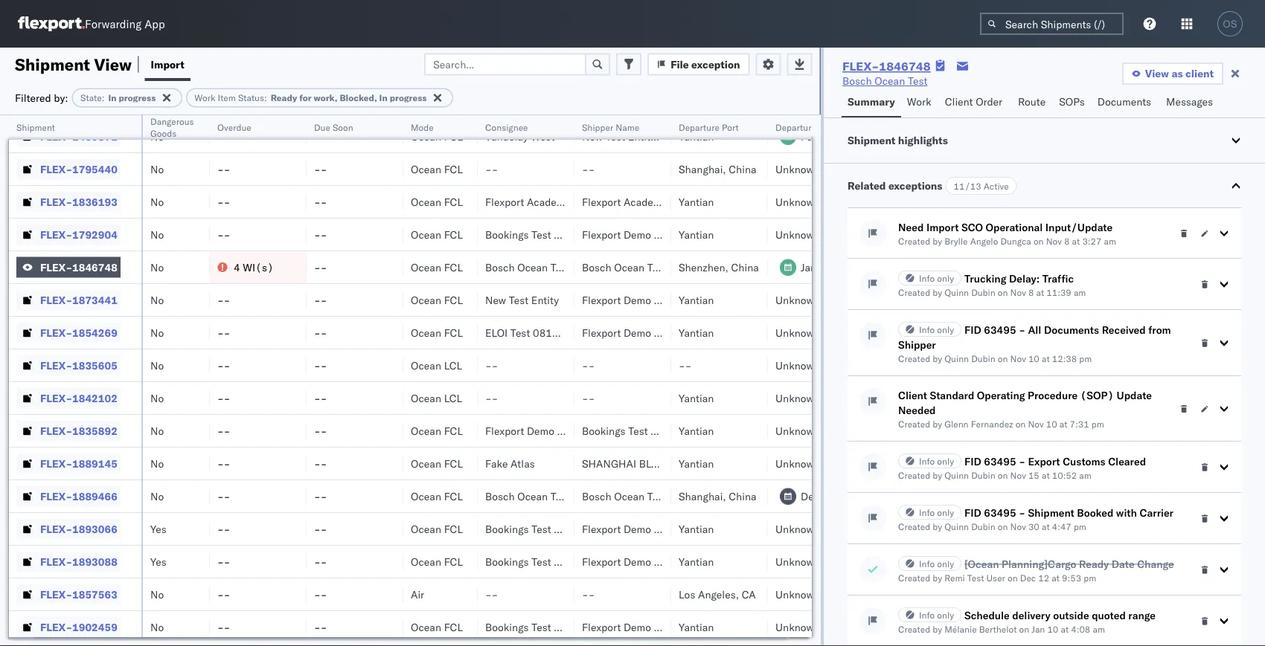 Task type: locate. For each thing, give the bounding box(es) containing it.
0 vertical spatial lcl
[[444, 359, 462, 372]]

academy left (us)
[[527, 195, 570, 208]]

1 shanghai, china from the top
[[679, 163, 757, 176]]

1 vertical spatial yes
[[150, 556, 167, 569]]

berthelot
[[979, 624, 1017, 635]]

1 horizontal spatial departure
[[776, 122, 817, 133]]

4 created from the top
[[899, 419, 931, 430]]

2 vertical spatial cst
[[870, 490, 889, 503]]

1 horizontal spatial view
[[1146, 67, 1169, 80]]

1 vertical spatial ready
[[1080, 558, 1109, 571]]

jan down delivery
[[1032, 624, 1045, 635]]

63495 inside the fid 63495 - all documents received from shipper
[[984, 324, 1017, 337]]

shanghai, for --
[[679, 163, 726, 176]]

0 vertical spatial fid
[[965, 324, 982, 337]]

bosch down shanghai
[[582, 490, 612, 503]]

file
[[671, 58, 689, 71]]

1 horizontal spatial academy
[[624, 195, 667, 208]]

4 by from the top
[[933, 419, 943, 430]]

ocean for 1835892
[[411, 425, 441, 438]]

dec 03, 2022 cst
[[801, 490, 889, 503]]

nov inside client standard operating procedure (sop) update needed created by glenn fernandez on nov 10 at 7:31 pm
[[1028, 419, 1044, 430]]

2 63495 from the top
[[984, 456, 1017, 469]]

0 horizontal spatial flex-1846748
[[40, 261, 117, 274]]

work up "highlights"
[[907, 95, 932, 108]]

cst for dec 03, 2022 cst
[[870, 490, 889, 503]]

4 ocean fcl from the top
[[411, 228, 463, 241]]

china down ltd
[[729, 490, 757, 503]]

0 vertical spatial client
[[945, 95, 973, 108]]

7 resize handle column header from the left
[[654, 115, 671, 647]]

6 only from the top
[[937, 610, 954, 621]]

import
[[151, 58, 184, 71], [927, 221, 959, 234]]

11 ocean fcl from the top
[[411, 523, 463, 536]]

2 departure from the left
[[776, 122, 817, 133]]

1 horizontal spatial progress
[[390, 92, 427, 103]]

1846748
[[879, 59, 931, 74], [72, 261, 117, 274]]

ocean
[[875, 74, 905, 87], [411, 130, 441, 143], [411, 163, 441, 176], [411, 195, 441, 208], [411, 228, 441, 241], [411, 261, 441, 274], [518, 261, 548, 274], [614, 261, 645, 274], [411, 294, 441, 307], [411, 326, 441, 339], [411, 359, 441, 372], [411, 392, 441, 405], [411, 425, 441, 438], [411, 457, 441, 470], [411, 490, 441, 503], [518, 490, 548, 503], [614, 490, 645, 503], [411, 523, 441, 536], [411, 556, 441, 569], [411, 621, 441, 634]]

flexport demo shipper co. for 1873441
[[582, 294, 708, 307]]

by inside client standard operating procedure (sop) update needed created by glenn fernandez on nov 10 at 7:31 pm
[[933, 419, 943, 430]]

ready left for
[[271, 92, 297, 103]]

0 horizontal spatial date
[[819, 122, 838, 133]]

dubin for fid 63495 - shipment booked with carrier
[[972, 521, 996, 533]]

resize handle column header for departure port
[[750, 115, 768, 647]]

2 info only from the top
[[919, 324, 954, 335]]

only up created by quinn dubin on nov 10 at 12:38 pm
[[937, 324, 954, 335]]

1835605
[[72, 359, 117, 372]]

on inside client standard operating procedure (sop) update needed created by glenn fernandez on nov 10 at 7:31 pm
[[1016, 419, 1026, 430]]

flex- down flex-1889466 button
[[40, 523, 72, 536]]

63495 up created by quinn dubin on nov 10 at 12:38 pm
[[984, 324, 1017, 337]]

date inside button
[[819, 122, 838, 133]]

am for traffic
[[1074, 287, 1086, 298]]

info left schedule
[[919, 610, 935, 621]]

on left 30
[[998, 521, 1008, 533]]

new
[[582, 130, 603, 143], [485, 294, 506, 307]]

1 horizontal spatial entity
[[628, 130, 656, 143]]

no for flex-1835605
[[150, 359, 164, 372]]

import up brylle
[[927, 221, 959, 234]]

fcl for flex-1902459
[[444, 621, 463, 634]]

china
[[729, 163, 757, 176], [731, 261, 759, 274], [729, 490, 757, 503]]

(sz)
[[670, 195, 695, 208]]

5 ocean fcl from the top
[[411, 261, 463, 274]]

1846748 up work button
[[879, 59, 931, 74]]

10 yantian from the top
[[679, 556, 714, 569]]

bookings test consignee for flex-1893088
[[485, 556, 604, 569]]

nov down procedure
[[1028, 419, 1044, 430]]

yantian for flex-1854269
[[679, 326, 714, 339]]

departure
[[679, 122, 720, 133], [776, 122, 817, 133]]

resize handle column header
[[124, 115, 141, 647], [192, 115, 210, 647], [289, 115, 307, 647], [386, 115, 403, 647], [460, 115, 478, 647], [557, 115, 575, 647], [654, 115, 671, 647], [750, 115, 768, 647]]

1 vertical spatial shanghai, china
[[679, 490, 757, 503]]

fid
[[965, 324, 982, 337], [965, 456, 982, 469], [965, 507, 982, 520]]

1 vertical spatial entity
[[531, 294, 559, 307]]

1 horizontal spatial date
[[1112, 558, 1135, 571]]

vandelay
[[485, 130, 528, 143]]

8
[[1065, 236, 1070, 247], [1029, 287, 1034, 298]]

4 only from the top
[[937, 507, 954, 519]]

0 horizontal spatial ready
[[271, 92, 297, 103]]

1 dubin from the top
[[972, 287, 996, 298]]

created inside client standard operating procedure (sop) update needed created by glenn fernandez on nov 10 at 7:31 pm
[[899, 419, 931, 430]]

0 horizontal spatial jan
[[801, 261, 817, 274]]

am down quoted
[[1093, 624, 1105, 635]]

1 vertical spatial new
[[485, 294, 506, 307]]

1873441
[[72, 294, 117, 307]]

on left 15
[[998, 470, 1008, 481]]

3 by from the top
[[933, 353, 943, 364]]

1 vertical spatial import
[[927, 221, 959, 234]]

shipment up 4:47
[[1028, 507, 1075, 520]]

view inside button
[[1146, 67, 1169, 80]]

0 horizontal spatial 8
[[1029, 287, 1034, 298]]

3 quinn from the top
[[945, 470, 969, 481]]

2 ocean lcl from the top
[[411, 392, 462, 405]]

6 info from the top
[[919, 610, 935, 621]]

1 vertical spatial lcl
[[444, 392, 462, 405]]

ocean for 1893088
[[411, 556, 441, 569]]

info only for fid 63495 - shipment booked with carrier
[[919, 507, 954, 519]]

10 ocean fcl from the top
[[411, 490, 463, 503]]

unknown for 1902459
[[776, 621, 820, 634]]

4 unknown from the top
[[776, 294, 820, 307]]

dec left '12'
[[1020, 573, 1036, 584]]

documents right sops button at the right of page
[[1098, 95, 1152, 108]]

4 dubin from the top
[[972, 521, 996, 533]]

1 created from the top
[[899, 236, 931, 247]]

2 vertical spatial china
[[729, 490, 757, 503]]

cst for jan 24, 2023 cst
[[867, 261, 886, 274]]

fid 63495 - export customs cleared
[[965, 456, 1146, 469]]

10 unknown from the top
[[776, 523, 820, 536]]

shanghai, china down ltd
[[679, 490, 757, 503]]

1 vertical spatial jan
[[1032, 624, 1045, 635]]

- inside the fid 63495 - all documents received from shipper
[[1019, 324, 1026, 337]]

1 yantian from the top
[[679, 130, 714, 143]]

flex- down "flex-1795440" button
[[40, 195, 72, 208]]

0 vertical spatial import
[[151, 58, 184, 71]]

shipper for flex-1902459
[[654, 621, 691, 634]]

1 vertical spatial fid
[[965, 456, 982, 469]]

no
[[150, 130, 164, 143], [150, 163, 164, 176], [150, 195, 164, 208], [150, 228, 164, 241], [150, 261, 164, 274], [150, 294, 164, 307], [150, 326, 164, 339], [150, 359, 164, 372], [150, 392, 164, 405], [150, 425, 164, 438], [150, 457, 164, 470], [150, 490, 164, 503], [150, 588, 164, 602], [150, 621, 164, 634]]

0 vertical spatial cst
[[869, 130, 888, 143]]

1 ocean fcl from the top
[[411, 130, 463, 143]]

0 vertical spatial ready
[[271, 92, 297, 103]]

5 resize handle column header from the left
[[460, 115, 478, 647]]

view
[[94, 54, 132, 74], [1146, 67, 1169, 80]]

8 inside need import sco operational input/update created by brylle angelo dungca on nov 8 at 3:27 am
[[1065, 236, 1070, 247]]

7:31
[[1070, 419, 1090, 430]]

0 horizontal spatial progress
[[119, 92, 156, 103]]

flex-1846748 up flex-1873441
[[40, 261, 117, 274]]

9 no from the top
[[150, 392, 164, 405]]

info only up created by quinn dubin on nov 30 at 4:47 pm
[[919, 507, 954, 519]]

2 unknown from the top
[[776, 195, 820, 208]]

ocean for 1889145
[[411, 457, 441, 470]]

academy
[[527, 195, 570, 208], [624, 195, 667, 208]]

client inside client standard operating procedure (sop) update needed created by glenn fernandez on nov 10 at 7:31 pm
[[899, 389, 928, 402]]

flex- for flex-1889466 button
[[40, 490, 72, 503]]

9 ocean fcl from the top
[[411, 457, 463, 470]]

summary button
[[842, 89, 901, 118]]

11 no from the top
[[150, 457, 164, 470]]

quinn down glenn
[[945, 470, 969, 481]]

west
[[531, 130, 555, 143]]

work inside button
[[907, 95, 932, 108]]

fcl for flex-1889145
[[444, 457, 463, 470]]

new up eloi
[[485, 294, 506, 307]]

10
[[1029, 353, 1040, 364], [1047, 419, 1058, 430], [1048, 624, 1059, 635]]

6 unknown from the top
[[776, 359, 820, 372]]

import inside import button
[[151, 58, 184, 71]]

pm right "7:31"
[[1092, 419, 1105, 430]]

nov for fid 63495 - export customs cleared
[[1011, 470, 1026, 481]]

china for dec 03, 2022 cst
[[729, 490, 757, 503]]

11 unknown from the top
[[776, 556, 820, 569]]

demo for 1902459
[[624, 621, 651, 634]]

entity up 081801
[[531, 294, 559, 307]]

0 vertical spatial yes
[[150, 523, 167, 536]]

0 vertical spatial 10
[[1029, 353, 1040, 364]]

sops
[[1060, 95, 1085, 108]]

1 vertical spatial china
[[731, 261, 759, 274]]

0 vertical spatial entity
[[628, 130, 656, 143]]

flex- down flex-1873441 button
[[40, 326, 72, 339]]

info only
[[919, 273, 954, 284], [919, 324, 954, 335], [919, 456, 954, 467], [919, 507, 954, 519], [919, 559, 954, 570], [919, 610, 954, 621]]

no for flex-1792904
[[150, 228, 164, 241]]

documents up 12:38
[[1044, 324, 1100, 337]]

5 fcl from the top
[[444, 261, 463, 274]]

created for schedule delivery outside quoted range
[[899, 624, 931, 635]]

10 down the fid 63495 - all documents received from shipper
[[1029, 353, 1040, 364]]

client left order
[[945, 95, 973, 108]]

1842102
[[72, 392, 117, 405]]

0 vertical spatial 8
[[1065, 236, 1070, 247]]

dec left 03, on the bottom right of the page
[[801, 490, 820, 503]]

0 vertical spatial new
[[582, 130, 603, 143]]

1 vertical spatial flex-1846748
[[40, 261, 117, 274]]

0 horizontal spatial in
[[108, 92, 117, 103]]

8 down input/update
[[1065, 236, 1070, 247]]

flex-1842102 button
[[16, 388, 120, 409]]

info only down glenn
[[919, 456, 954, 467]]

bookings test consignee
[[485, 228, 604, 241], [582, 425, 701, 438], [485, 523, 604, 536], [485, 556, 604, 569], [485, 621, 604, 634]]

1 vertical spatial 10
[[1047, 419, 1058, 430]]

info
[[919, 273, 935, 284], [919, 324, 935, 335], [919, 456, 935, 467], [919, 507, 935, 519], [919, 559, 935, 570], [919, 610, 935, 621]]

ocean lcl for yantian
[[411, 392, 462, 405]]

7 ocean fcl from the top
[[411, 326, 463, 339]]

client inside button
[[945, 95, 973, 108]]

at left "7:31"
[[1060, 419, 1068, 430]]

2 created from the top
[[899, 287, 931, 298]]

shipment for shipment view
[[15, 54, 90, 74]]

flex- for flex-1854269 'button'
[[40, 326, 72, 339]]

flexport for 1902459
[[582, 621, 621, 634]]

0 vertical spatial date
[[819, 122, 838, 133]]

6 info only from the top
[[919, 610, 954, 621]]

client order button
[[939, 89, 1012, 118]]

63495
[[984, 324, 1017, 337], [984, 456, 1017, 469], [984, 507, 1017, 520]]

bosch down (us)
[[582, 261, 612, 274]]

messages button
[[1161, 89, 1221, 118]]

1 vertical spatial shanghai,
[[679, 490, 726, 503]]

flex-
[[843, 59, 879, 74], [40, 130, 72, 143], [40, 163, 72, 176], [40, 195, 72, 208], [40, 228, 72, 241], [40, 261, 72, 274], [40, 294, 72, 307], [40, 326, 72, 339], [40, 359, 72, 372], [40, 392, 72, 405], [40, 425, 72, 438], [40, 457, 72, 470], [40, 490, 72, 503], [40, 523, 72, 536], [40, 556, 72, 569], [40, 588, 72, 602], [40, 621, 72, 634]]

on
[[1034, 236, 1044, 247], [998, 287, 1008, 298], [998, 353, 1008, 364], [1016, 419, 1026, 430], [998, 470, 1008, 481], [998, 521, 1008, 533], [1008, 573, 1018, 584], [1020, 624, 1030, 635]]

view up state : in progress on the top left
[[94, 54, 132, 74]]

bosch ocean test down atlas
[[485, 490, 570, 503]]

1 resize handle column header from the left
[[124, 115, 141, 647]]

departure for departure port
[[679, 122, 720, 133]]

0 vertical spatial documents
[[1098, 95, 1152, 108]]

flex- down flex-1854269 'button'
[[40, 359, 72, 372]]

name
[[616, 122, 640, 133]]

0 vertical spatial dec
[[801, 490, 820, 503]]

by for fid 63495 - shipment booked with carrier
[[933, 521, 943, 533]]

flex- for the flex-1835605 button
[[40, 359, 72, 372]]

flexport for 1893066
[[582, 523, 621, 536]]

dubin up [ocean
[[972, 521, 996, 533]]

1 info from the top
[[919, 273, 935, 284]]

1 63495 from the top
[[984, 324, 1017, 337]]

nov down the fid 63495 - all documents received from shipper
[[1011, 353, 1026, 364]]

bosch ocean test up the new test entity
[[485, 261, 570, 274]]

quinn
[[945, 287, 969, 298], [945, 353, 969, 364], [945, 470, 969, 481], [945, 521, 969, 533]]

flex- down flex-1893066 button
[[40, 556, 72, 569]]

route
[[1018, 95, 1046, 108]]

flex- down flex-1893088 button
[[40, 588, 72, 602]]

client order
[[945, 95, 1003, 108]]

yantian for flex-1893088
[[679, 556, 714, 569]]

inc.
[[603, 195, 620, 208]]

work left item at the top left
[[195, 92, 216, 103]]

only for fid 63495 - export customs cleared
[[937, 456, 954, 467]]

7 yantian from the top
[[679, 425, 714, 438]]

7 no from the top
[[150, 326, 164, 339]]

0 vertical spatial ocean lcl
[[411, 359, 462, 372]]

flex-1846748 link
[[843, 59, 931, 74]]

yes right '1893066'
[[150, 523, 167, 536]]

2 resize handle column header from the left
[[192, 115, 210, 647]]

operational
[[986, 221, 1043, 234]]

documents button
[[1092, 89, 1161, 118]]

(sop)
[[1081, 389, 1114, 402]]

cst right 24,
[[867, 261, 886, 274]]

flex-1854269 button
[[16, 323, 120, 344]]

quinn up standard
[[945, 353, 969, 364]]

fid inside the fid 63495 - all documents received from shipper
[[965, 324, 982, 337]]

Search Shipments (/) text field
[[980, 13, 1124, 35]]

0 horizontal spatial dec
[[801, 490, 820, 503]]

traffic
[[1043, 272, 1074, 285]]

2 info from the top
[[919, 324, 935, 335]]

am right 3:27
[[1104, 236, 1117, 247]]

8 ocean fcl from the top
[[411, 425, 463, 438]]

4 yantian from the top
[[679, 294, 714, 307]]

8 created from the top
[[899, 624, 931, 635]]

import inside need import sco operational input/update created by brylle angelo dungca on nov 8 at 3:27 am
[[927, 221, 959, 234]]

1 vertical spatial ocean lcl
[[411, 392, 462, 405]]

0 horizontal spatial new
[[485, 294, 506, 307]]

3 only from the top
[[937, 456, 954, 467]]

ocean for 1854269
[[411, 326, 441, 339]]

2 yantian from the top
[[679, 195, 714, 208]]

0 horizontal spatial import
[[151, 58, 184, 71]]

2 vertical spatial fid
[[965, 507, 982, 520]]

4 info only from the top
[[919, 507, 954, 519]]

on right user
[[1008, 573, 1018, 584]]

3 dubin from the top
[[972, 470, 996, 481]]

am down the customs
[[1080, 470, 1092, 481]]

13 unknown from the top
[[776, 621, 820, 634]]

client
[[945, 95, 973, 108], [899, 389, 928, 402]]

2 vertical spatial 10
[[1048, 624, 1059, 635]]

flex-1893088 button
[[16, 552, 120, 573]]

8 down delay:
[[1029, 287, 1034, 298]]

10 down schedule delivery outside quoted range
[[1048, 624, 1059, 635]]

1902459
[[72, 621, 117, 634]]

6 yantian from the top
[[679, 392, 714, 405]]

shipment down filtered
[[16, 122, 55, 133]]

5 no from the top
[[150, 261, 164, 274]]

1 horizontal spatial 8
[[1065, 236, 1070, 247]]

6 fcl from the top
[[444, 294, 463, 307]]

4 info from the top
[[919, 507, 935, 519]]

2 fcl from the top
[[444, 163, 463, 176]]

at down input/update
[[1072, 236, 1080, 247]]

9 fcl from the top
[[444, 457, 463, 470]]

1 horizontal spatial dec
[[1020, 573, 1036, 584]]

0 horizontal spatial client
[[899, 389, 928, 402]]

info left [ocean
[[919, 559, 935, 570]]

0 horizontal spatial work
[[195, 92, 216, 103]]

63495 up created by quinn dubin on nov 30 at 4:47 pm
[[984, 507, 1017, 520]]

63495 for export
[[984, 456, 1017, 469]]

work for work
[[907, 95, 932, 108]]

1 horizontal spatial in
[[379, 92, 388, 103]]

due
[[314, 122, 330, 133]]

unknown for 1889145
[[776, 457, 820, 470]]

2 vertical spatial 63495
[[984, 507, 1017, 520]]

1 horizontal spatial jan
[[1032, 624, 1045, 635]]

at
[[1072, 236, 1080, 247], [1037, 287, 1045, 298], [1042, 353, 1050, 364], [1060, 419, 1068, 430], [1042, 470, 1050, 481], [1042, 521, 1050, 533], [1052, 573, 1060, 584], [1061, 624, 1069, 635]]

by for [ocean planning]cargo ready date change
[[933, 573, 943, 584]]

5 yantian from the top
[[679, 326, 714, 339]]

work for work item status : ready for work, blocked, in progress
[[195, 92, 216, 103]]

at left 11:39
[[1037, 287, 1045, 298]]

shipper
[[582, 122, 614, 133], [654, 228, 691, 241], [654, 294, 691, 307], [654, 326, 691, 339], [899, 339, 936, 352], [557, 425, 594, 438], [654, 523, 691, 536], [654, 556, 691, 569], [654, 621, 691, 634]]

2 shanghai, china from the top
[[679, 490, 757, 503]]

sops button
[[1054, 89, 1092, 118]]

shanghai, china for --
[[679, 163, 757, 176]]

by:
[[54, 91, 68, 104]]

1 horizontal spatial new
[[582, 130, 603, 143]]

only down brylle
[[937, 273, 954, 284]]

2 quinn from the top
[[945, 353, 969, 364]]

shanghai, china for bosch ocean test
[[679, 490, 757, 503]]

0 vertical spatial jan
[[801, 261, 817, 274]]

entity
[[628, 130, 656, 143], [531, 294, 559, 307]]

1 in from the left
[[108, 92, 117, 103]]

am for outside
[[1093, 624, 1105, 635]]

bookings test consignee for flex-1893066
[[485, 523, 604, 536]]

shipment down departure date button
[[848, 134, 896, 147]]

2 shanghai, from the top
[[679, 490, 726, 503]]

1 vertical spatial 2023
[[838, 261, 864, 274]]

3 info only from the top
[[919, 456, 954, 467]]

only up remi
[[937, 559, 954, 570]]

ocean for 1792904
[[411, 228, 441, 241]]

flex- inside 'button'
[[40, 326, 72, 339]]

3 no from the top
[[150, 195, 164, 208]]

08,
[[821, 130, 838, 143]]

new test entity 2
[[582, 130, 665, 143]]

dangerous
[[150, 116, 194, 127]]

on right 'fernandez'
[[1016, 419, 1026, 430]]

flex- for flex-1873441 button
[[40, 294, 72, 307]]

2 lcl from the top
[[444, 392, 462, 405]]

entity left 2 on the right top
[[628, 130, 656, 143]]

shanghai,
[[679, 163, 726, 176], [679, 490, 726, 503]]

academy for (us)
[[527, 195, 570, 208]]

0 horizontal spatial view
[[94, 54, 132, 74]]

1 no from the top
[[150, 130, 164, 143]]

flex-1842102
[[40, 392, 117, 405]]

am
[[1104, 236, 1117, 247], [1074, 287, 1086, 298], [1080, 470, 1092, 481], [1093, 624, 1105, 635]]

1 quinn from the top
[[945, 287, 969, 298]]

pm right 9:53 at right bottom
[[1084, 573, 1097, 584]]

0 horizontal spatial departure
[[679, 122, 720, 133]]

flex-1873441 button
[[16, 290, 120, 311]]

6 resize handle column header from the left
[[557, 115, 575, 647]]

only up created by quinn dubin on nov 30 at 4:47 pm
[[937, 507, 954, 519]]

1 horizontal spatial 1846748
[[879, 59, 931, 74]]

1 horizontal spatial :
[[264, 92, 267, 103]]

view as client
[[1146, 67, 1214, 80]]

filtered by:
[[15, 91, 68, 104]]

nov left 30
[[1011, 521, 1026, 533]]

flex- down flex-1857563 button
[[40, 621, 72, 634]]

fcl for flex-1873441
[[444, 294, 463, 307]]

only down glenn
[[937, 456, 954, 467]]

--
[[217, 97, 230, 110], [314, 97, 327, 110], [217, 130, 230, 143], [314, 130, 327, 143], [217, 163, 230, 176], [314, 163, 327, 176], [485, 163, 498, 176], [582, 163, 595, 176], [217, 195, 230, 208], [314, 195, 327, 208], [217, 228, 230, 241], [314, 228, 327, 241], [314, 261, 327, 274], [217, 294, 230, 307], [314, 294, 327, 307], [217, 326, 230, 339], [314, 326, 327, 339], [217, 359, 230, 372], [314, 359, 327, 372], [485, 359, 498, 372], [582, 359, 595, 372], [679, 359, 692, 372], [217, 392, 230, 405], [314, 392, 327, 405], [485, 392, 498, 405], [582, 392, 595, 405], [217, 425, 230, 438], [314, 425, 327, 438], [217, 457, 230, 470], [314, 457, 327, 470], [217, 490, 230, 503], [314, 490, 327, 503], [217, 523, 230, 536], [314, 523, 327, 536], [217, 556, 230, 569], [314, 556, 327, 569], [217, 588, 230, 602], [314, 588, 327, 602], [485, 588, 498, 602], [582, 588, 595, 602], [217, 621, 230, 634], [314, 621, 327, 634]]

0 vertical spatial china
[[729, 163, 757, 176]]

: up '1459871'
[[102, 92, 105, 103]]

documents inside the fid 63495 - all documents received from shipper
[[1044, 324, 1100, 337]]

resize handle column header for shipper name
[[654, 115, 671, 647]]

am right 11:39
[[1074, 287, 1086, 298]]

departure date
[[776, 122, 838, 133]]

vandelay west
[[485, 130, 555, 143]]

progress up mode
[[390, 92, 427, 103]]

at inside client standard operating procedure (sop) update needed created by glenn fernandez on nov 10 at 7:31 pm
[[1060, 419, 1068, 430]]

os
[[1223, 18, 1238, 29]]

outside
[[1054, 610, 1090, 623]]

14 no from the top
[[150, 621, 164, 634]]

13 no from the top
[[150, 588, 164, 602]]

4 no from the top
[[150, 228, 164, 241]]

departure left 08,
[[776, 122, 817, 133]]

for
[[299, 92, 312, 103]]

info only down brylle
[[919, 273, 954, 284]]

shipper for flex-1873441
[[654, 294, 691, 307]]

2023 for 24,
[[838, 261, 864, 274]]

2 no from the top
[[150, 163, 164, 176]]

7 fcl from the top
[[444, 326, 463, 339]]

ocean for 1846748
[[411, 261, 441, 274]]

consignee inside button
[[485, 122, 528, 133]]

info only up mélanie
[[919, 610, 954, 621]]

1 horizontal spatial client
[[945, 95, 973, 108]]

0 horizontal spatial academy
[[527, 195, 570, 208]]

by inside need import sco operational input/update created by brylle angelo dungca on nov 8 at 3:27 am
[[933, 236, 943, 247]]

1 by from the top
[[933, 236, 943, 247]]

flex-1902459 button
[[16, 618, 120, 638]]

consignee for flex-1893066
[[554, 523, 604, 536]]

flex- inside button
[[40, 556, 72, 569]]

info down need
[[919, 273, 935, 284]]

6 no from the top
[[150, 294, 164, 307]]

exceptions
[[889, 179, 943, 192]]

info only for [ocean planning]cargo ready date change
[[919, 559, 954, 570]]

nov for fid 63495 - all documents received from shipper
[[1011, 353, 1026, 364]]

by for fid 63495 - export customs cleared
[[933, 470, 943, 481]]

10 for outside
[[1048, 624, 1059, 635]]

flexport demo shipper co. for 1893088
[[582, 556, 708, 569]]

0 horizontal spatial entity
[[531, 294, 559, 307]]

1 vertical spatial documents
[[1044, 324, 1100, 337]]

: right item at the top left
[[264, 92, 267, 103]]

all
[[1028, 324, 1042, 337]]

7 by from the top
[[933, 573, 943, 584]]

shanghai, china up ltd.
[[679, 163, 757, 176]]

3 info from the top
[[919, 456, 935, 467]]

1 horizontal spatial work
[[907, 95, 932, 108]]

12 fcl from the top
[[444, 556, 463, 569]]

no for flex-1836193
[[150, 195, 164, 208]]

3 created from the top
[[899, 353, 931, 364]]

1 vertical spatial 8
[[1029, 287, 1034, 298]]

0 vertical spatial shanghai, china
[[679, 163, 757, 176]]

ready up 9:53 at right bottom
[[1080, 558, 1109, 571]]

3 unknown from the top
[[776, 228, 820, 241]]

nov down input/update
[[1046, 236, 1062, 247]]

info up standard
[[919, 324, 935, 335]]

8 yantian from the top
[[679, 457, 714, 470]]

12 no from the top
[[150, 490, 164, 503]]

quinn down trucking
[[945, 287, 969, 298]]

flexport for 1792904
[[582, 228, 621, 241]]

1 vertical spatial 1846748
[[72, 261, 117, 274]]

1 unknown from the top
[[776, 163, 820, 176]]

12 unknown from the top
[[776, 588, 820, 602]]

fid for fid 63495 - shipment booked with carrier
[[965, 507, 982, 520]]

10 fcl from the top
[[444, 490, 463, 503]]

0 vertical spatial shanghai,
[[679, 163, 726, 176]]

by
[[933, 236, 943, 247], [933, 287, 943, 298], [933, 353, 943, 364], [933, 419, 943, 430], [933, 470, 943, 481], [933, 521, 943, 533], [933, 573, 943, 584], [933, 624, 943, 635]]

2 academy from the left
[[624, 195, 667, 208]]

0 horizontal spatial 1846748
[[72, 261, 117, 274]]

8 unknown from the top
[[776, 425, 820, 438]]

info for fid 63495 - shipment booked with carrier
[[919, 507, 935, 519]]

co. for 1873441
[[694, 294, 708, 307]]

2023 right 08,
[[840, 130, 866, 143]]

1 vertical spatial 63495
[[984, 456, 1017, 469]]

8 by from the top
[[933, 624, 943, 635]]

shanghai, down the co.,
[[679, 490, 726, 503]]

mode
[[411, 122, 434, 133]]

progress up dangerous on the left top
[[119, 92, 156, 103]]

ocean fcl for flex-1893088
[[411, 556, 463, 569]]

0 vertical spatial 63495
[[984, 324, 1017, 337]]

flex- down flex-1846748 button
[[40, 294, 72, 307]]

fake
[[485, 457, 508, 470]]

8 resize handle column header from the left
[[750, 115, 768, 647]]

1 lcl from the top
[[444, 359, 462, 372]]

0 vertical spatial flex-1846748
[[843, 59, 931, 74]]

in right state
[[108, 92, 117, 103]]

yantian for flex-1459871
[[679, 130, 714, 143]]

yantian for flex-1893066
[[679, 523, 714, 536]]

flex- down flex-1792904 button
[[40, 261, 72, 274]]

1 vertical spatial cst
[[867, 261, 886, 274]]

status
[[238, 92, 264, 103]]

7 unknown from the top
[[776, 392, 820, 405]]

3 yantian from the top
[[679, 228, 714, 241]]

flex-1893066 button
[[16, 519, 120, 540]]

3 fid from the top
[[965, 507, 982, 520]]

unknown for 1836193
[[776, 195, 820, 208]]

cst right 2022
[[870, 490, 889, 503]]

ocean fcl for flex-1854269
[[411, 326, 463, 339]]

5 info only from the top
[[919, 559, 954, 570]]

shipper inside button
[[582, 122, 614, 133]]

flex- for flex-1893088 button
[[40, 556, 72, 569]]

03,
[[822, 490, 839, 503]]

1 vertical spatial client
[[899, 389, 928, 402]]

1 horizontal spatial import
[[927, 221, 959, 234]]

0 vertical spatial 2023
[[840, 130, 866, 143]]

at down schedule delivery outside quoted range
[[1061, 624, 1069, 635]]

0 horizontal spatial :
[[102, 92, 105, 103]]

2023 right 24,
[[838, 261, 864, 274]]

ocean fcl for flex-1836193
[[411, 195, 463, 208]]

ocean fcl for flex-1459871
[[411, 130, 463, 143]]

1835892
[[72, 425, 117, 438]]

new test entity
[[485, 294, 559, 307]]

glenn
[[945, 419, 969, 430]]

3 resize handle column header from the left
[[289, 115, 307, 647]]

flex- for the flex-1836193 button at top left
[[40, 195, 72, 208]]

shanghai, up ltd.
[[679, 163, 726, 176]]

pm inside client standard operating procedure (sop) update needed created by glenn fernandez on nov 10 at 7:31 pm
[[1092, 419, 1105, 430]]

flex-1889145
[[40, 457, 117, 470]]

cst for feb 08, 2023 cst
[[869, 130, 888, 143]]

only up mélanie
[[937, 610, 954, 621]]

1 shanghai, from the top
[[679, 163, 726, 176]]

am inside need import sco operational input/update created by brylle angelo dungca on nov 8 at 3:27 am
[[1104, 236, 1117, 247]]

flex- down flex-1889145 button
[[40, 490, 72, 503]]



Task type: describe. For each thing, give the bounding box(es) containing it.
flex-1792904
[[40, 228, 117, 241]]

bosch ocean test down flex-1846748 'link'
[[843, 74, 928, 87]]

entity for new test entity 2
[[628, 130, 656, 143]]

flex-1795440
[[40, 163, 117, 176]]

2
[[659, 130, 665, 143]]

co.,
[[695, 457, 717, 470]]

shipper name button
[[575, 118, 657, 133]]

shipper for flex-1792904
[[654, 228, 691, 241]]

fid 63495 - all documents received from shipper
[[899, 324, 1171, 352]]

created by mélanie berthelot on jan 10 at 4:08 am
[[899, 624, 1105, 635]]

flexport demo shipper co. for 1792904
[[582, 228, 708, 241]]

flex- for flex-1459871 button
[[40, 130, 72, 143]]

created by quinn dubin on nov 15 at 10:52 am
[[899, 470, 1092, 481]]

flex- for flex-1857563 button
[[40, 588, 72, 602]]

ocean inside bosch ocean test link
[[875, 74, 905, 87]]

flexport. image
[[18, 16, 85, 31]]

with
[[1117, 507, 1137, 520]]

resize handle column header for consignee
[[557, 115, 575, 647]]

unknown for 1854269
[[776, 326, 820, 339]]

yantian for flex-1889145
[[679, 457, 714, 470]]

fid 63495 - shipment booked with carrier
[[965, 507, 1174, 520]]

no for flex-1459871
[[150, 130, 164, 143]]

flexport demo shipper co. for 1902459
[[582, 621, 708, 634]]

departure date button
[[768, 118, 925, 133]]

bookings test consignee for flex-1792904
[[485, 228, 604, 241]]

new for new test entity 2
[[582, 130, 603, 143]]

at right '12'
[[1052, 573, 1060, 584]]

feb 08, 2023 cst
[[801, 130, 888, 143]]

no for flex-1857563
[[150, 588, 164, 602]]

remi
[[945, 573, 965, 584]]

state
[[80, 92, 102, 103]]

1854269
[[72, 326, 117, 339]]

flex-1893066
[[40, 523, 117, 536]]

yantian for flex-1792904
[[679, 228, 714, 241]]

need import sco operational input/update created by brylle angelo dungca on nov 8 at 3:27 am
[[899, 221, 1117, 247]]

quinn for trucking delay: traffic
[[945, 287, 969, 298]]

12
[[1039, 573, 1050, 584]]

1 horizontal spatial flex-1846748
[[843, 59, 931, 74]]

academy for (sz)
[[624, 195, 667, 208]]

nov for trucking delay: traffic
[[1011, 287, 1026, 298]]

client for client order
[[945, 95, 973, 108]]

10:52
[[1052, 470, 1077, 481]]

on up operating
[[998, 353, 1008, 364]]

trucking
[[965, 272, 1007, 285]]

flexport for 1873441
[[582, 294, 621, 307]]

created for [ocean planning]cargo ready date change
[[899, 573, 931, 584]]

received
[[1102, 324, 1146, 337]]

only for fid 63495 - shipment booked with carrier
[[937, 507, 954, 519]]

1857563
[[72, 588, 117, 602]]

info for [ocean planning]cargo ready date change
[[919, 559, 935, 570]]

flex-1835892 button
[[16, 421, 120, 442]]

created inside need import sco operational input/update created by brylle angelo dungca on nov 8 at 3:27 am
[[899, 236, 931, 247]]

order
[[976, 95, 1003, 108]]

on inside need import sco operational input/update created by brylle angelo dungca on nov 8 at 3:27 am
[[1034, 236, 1044, 247]]

bookings for flex-1893066
[[485, 523, 529, 536]]

dubin for fid 63495 - export customs cleared
[[972, 470, 996, 481]]

Search... text field
[[424, 53, 587, 76]]

file exception
[[671, 58, 740, 71]]

no for flex-1854269
[[150, 326, 164, 339]]

yantian for flex-1835892
[[679, 425, 714, 438]]

2 : from the left
[[264, 92, 267, 103]]

at inside need import sco operational input/update created by brylle angelo dungca on nov 8 at 3:27 am
[[1072, 236, 1080, 247]]

ltd.
[[698, 195, 716, 208]]

bosch up the 'summary'
[[843, 74, 872, 87]]

flexport for 1893088
[[582, 556, 621, 569]]

3:27
[[1083, 236, 1102, 247]]

bosch down fake
[[485, 490, 515, 503]]

1889466
[[72, 490, 117, 503]]

atlas
[[511, 457, 535, 470]]

4
[[234, 261, 240, 274]]

flex- up the 'summary'
[[843, 59, 879, 74]]

2 in from the left
[[379, 92, 388, 103]]

flex-1857563 button
[[16, 585, 120, 606]]

flexport academy (sz) ltd.
[[582, 195, 716, 208]]

update
[[1117, 389, 1152, 402]]

shenzhen,
[[679, 261, 729, 274]]

unknown for 1835605
[[776, 359, 820, 372]]

on down trucking delay: traffic
[[998, 287, 1008, 298]]

ocean fcl for flex-1795440
[[411, 163, 463, 176]]

los
[[679, 588, 696, 602]]

flex-1889466 button
[[16, 486, 120, 507]]

ltd
[[719, 457, 737, 470]]

consignee for flex-1792904
[[554, 228, 604, 241]]

flex-1889145 button
[[16, 454, 120, 475]]

flexport demo shipper co. for 1893066
[[582, 523, 708, 536]]

info only for schedule delivery outside quoted range
[[919, 610, 954, 621]]

unknown for 1795440
[[776, 163, 820, 176]]

flex-1846748 inside button
[[40, 261, 117, 274]]

forwarding app link
[[18, 16, 165, 31]]

flex-1459871
[[40, 130, 117, 143]]

yes for flex-1893066
[[150, 523, 167, 536]]

planning]cargo
[[1002, 558, 1077, 571]]

fcl for flex-1893088
[[444, 556, 463, 569]]

flexport for 1836193
[[582, 195, 621, 208]]

carrier
[[1140, 507, 1174, 520]]

at left 12:38
[[1042, 353, 1050, 364]]

2 progress from the left
[[390, 92, 427, 103]]

flex-1893088
[[40, 556, 117, 569]]

trucking delay: traffic
[[965, 272, 1074, 285]]

on down delivery
[[1020, 624, 1030, 635]]

info for trucking delay: traffic
[[919, 273, 935, 284]]

client for client standard operating procedure (sop) update needed created by glenn fernandez on nov 10 at 7:31 pm
[[899, 389, 928, 402]]

yantian for flex-1836193
[[679, 195, 714, 208]]

ocean for 1902459
[[411, 621, 441, 634]]

flex- for flex-1893066 button
[[40, 523, 72, 536]]

procedure
[[1028, 389, 1078, 402]]

flex- for flex-1842102 button
[[40, 392, 72, 405]]

ocean fcl for flex-1873441
[[411, 294, 463, 307]]

11:39
[[1047, 287, 1072, 298]]

at right 15
[[1042, 470, 1050, 481]]

4 resize handle column header from the left
[[386, 115, 403, 647]]

bosch ocean test down shanghai
[[582, 490, 667, 503]]

bosch up the new test entity
[[485, 261, 515, 274]]

dubin for trucking delay: traffic
[[972, 287, 996, 298]]

yantian for flex-1873441
[[679, 294, 714, 307]]

lcl for yantian
[[444, 392, 462, 405]]

ocean for 1893066
[[411, 523, 441, 536]]

resize handle column header for shipment
[[124, 115, 141, 647]]

created for fid 63495 - export customs cleared
[[899, 470, 931, 481]]

consignee for flex-1902459
[[554, 621, 604, 634]]

no for flex-1846748
[[150, 261, 164, 274]]

consignee button
[[478, 118, 560, 133]]

shipment highlights
[[848, 134, 948, 147]]

only for trucking delay: traffic
[[937, 273, 954, 284]]

eloi test 081801
[[485, 326, 572, 339]]

shipper name
[[582, 122, 640, 133]]

standard
[[930, 389, 975, 402]]

item
[[218, 92, 236, 103]]

filtered
[[15, 91, 51, 104]]

port
[[722, 122, 739, 133]]

(us)
[[573, 195, 600, 208]]

1 vertical spatial dec
[[1020, 573, 1036, 584]]

10 inside client standard operating procedure (sop) update needed created by glenn fernandez on nov 10 at 7:31 pm
[[1047, 419, 1058, 430]]

quinn for fid 63495 - export customs cleared
[[945, 470, 969, 481]]

1 : from the left
[[102, 92, 105, 103]]

at right 30
[[1042, 521, 1050, 533]]

yes for flex-1893088
[[150, 556, 167, 569]]

ocean fcl for flex-1846748
[[411, 261, 463, 274]]

081801
[[533, 326, 572, 339]]

flex-1857563
[[40, 588, 117, 602]]

12:38
[[1052, 353, 1077, 364]]

pm right 12:38
[[1080, 353, 1092, 364]]

flex- for flex-1792904 button
[[40, 228, 72, 241]]

documents inside 'button'
[[1098, 95, 1152, 108]]

los angeles, ca
[[679, 588, 756, 602]]

flex-1836193 button
[[16, 192, 120, 213]]

ocean for 1459871
[[411, 130, 441, 143]]

resize handle column header for dangerous goods
[[192, 115, 210, 647]]

unknown for 1792904
[[776, 228, 820, 241]]

shipper inside the fid 63495 - all documents received from shipper
[[899, 339, 936, 352]]

due soon
[[314, 122, 353, 133]]

fcl for flex-1893066
[[444, 523, 463, 536]]

co. for 1893088
[[694, 556, 708, 569]]

input/update
[[1046, 221, 1113, 234]]

no for flex-1902459
[[150, 621, 164, 634]]

1 progress from the left
[[119, 92, 156, 103]]

pm down fid 63495 - shipment booked with carrier
[[1074, 521, 1087, 533]]

flex-1846748 button
[[16, 257, 120, 278]]

0 vertical spatial 1846748
[[879, 59, 931, 74]]

soon
[[333, 122, 353, 133]]

nov inside need import sco operational input/update created by brylle angelo dungca on nov 8 at 3:27 am
[[1046, 236, 1062, 247]]

app
[[145, 17, 165, 31]]

departure for departure date
[[776, 122, 817, 133]]

client
[[1186, 67, 1214, 80]]

sco
[[962, 221, 983, 234]]

info for fid 63495 - export customs cleared
[[919, 456, 935, 467]]

1846748 inside button
[[72, 261, 117, 274]]

customs
[[1063, 456, 1106, 469]]

dungca
[[1001, 236, 1032, 247]]

shanghai
[[582, 457, 637, 470]]

yantian for flex-1902459
[[679, 621, 714, 634]]

1 vertical spatial date
[[1112, 558, 1135, 571]]

created for fid 63495 - all documents received from shipper
[[899, 353, 931, 364]]

route button
[[1012, 89, 1054, 118]]

created by quinn dubin on nov 10 at 12:38 pm
[[899, 353, 1092, 364]]

goods
[[150, 128, 177, 139]]

1893066
[[72, 523, 117, 536]]

flex-1873441
[[40, 294, 117, 307]]

shipment button
[[9, 118, 127, 133]]

shipment for shipment highlights
[[848, 134, 896, 147]]

ocean for 1795440
[[411, 163, 441, 176]]

flex-1854269
[[40, 326, 117, 339]]

as
[[1172, 67, 1183, 80]]

jan 24, 2023 cst
[[801, 261, 886, 274]]

ocean for 1889466
[[411, 490, 441, 503]]

by for schedule delivery outside quoted range
[[933, 624, 943, 635]]

fid for fid 63495 - export customs cleared
[[965, 456, 982, 469]]

flex- for flex-1846748 button
[[40, 261, 72, 274]]

2022
[[841, 490, 867, 503]]

bosch ocean test down inc.
[[582, 261, 667, 274]]

view as client button
[[1122, 63, 1224, 85]]

ocean fcl for flex-1902459
[[411, 621, 463, 634]]

ocean lcl for --
[[411, 359, 462, 372]]

range
[[1129, 610, 1156, 623]]

no for flex-1795440
[[150, 163, 164, 176]]

demo for 1792904
[[624, 228, 651, 241]]

nov for fid 63495 - shipment booked with carrier
[[1011, 521, 1026, 533]]

user
[[987, 573, 1006, 584]]

1 horizontal spatial ready
[[1080, 558, 1109, 571]]

fcl for flex-1459871
[[444, 130, 463, 143]]

shenzhen, china
[[679, 261, 759, 274]]

bookings for flex-1893088
[[485, 556, 529, 569]]

[ocean
[[965, 558, 999, 571]]

flex- for "flex-1795440" button
[[40, 163, 72, 176]]

fcl for flex-1792904
[[444, 228, 463, 241]]



Task type: vqa. For each thing, say whether or not it's contained in the screenshot.


